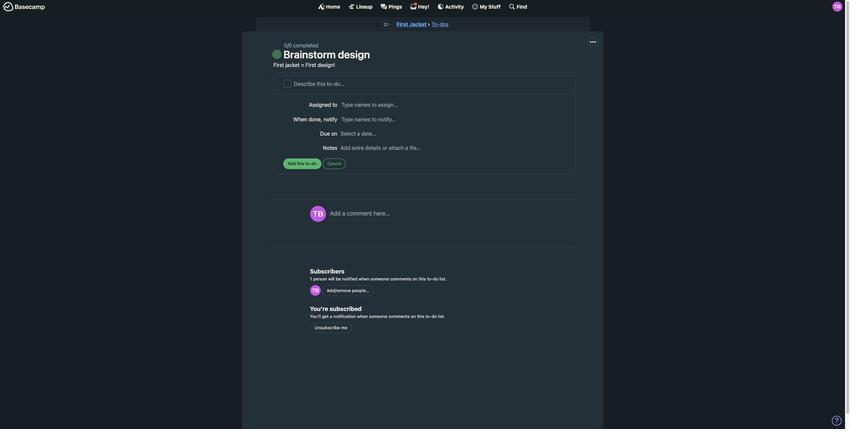 Task type: locate. For each thing, give the bounding box(es) containing it.
0 horizontal spatial first
[[273, 62, 284, 68]]

2 horizontal spatial first
[[397, 21, 408, 27]]

2 vertical spatial on
[[411, 314, 416, 319]]

first jacket = first design!
[[273, 62, 335, 68]]

subscribers
[[310, 268, 345, 275]]

first
[[397, 21, 408, 27], [273, 62, 284, 68], [306, 62, 316, 68]]

Due on text field
[[341, 130, 565, 138]]

To-do name text field
[[294, 80, 570, 88]]

0 horizontal spatial a
[[330, 314, 332, 319]]

a right get on the bottom left of page
[[330, 314, 332, 319]]

unsubscribe me button
[[310, 323, 352, 334]]

to- for subscribers
[[427, 276, 433, 282]]

1 horizontal spatial a
[[342, 210, 345, 217]]

assigned
[[309, 102, 331, 108]]

someone right notified
[[371, 276, 389, 282]]

1 vertical spatial when
[[357, 314, 368, 319]]

this
[[419, 276, 426, 282], [417, 314, 424, 319]]

my
[[480, 3, 487, 9]]

add a comment here… button
[[330, 206, 568, 236]]

comments inside the you're subscribed you'll get a notification when someone comments on this to-do list.
[[389, 314, 410, 319]]

my stuff button
[[472, 3, 501, 10]]

› to-dos
[[428, 21, 449, 27]]

tyler black image
[[832, 2, 842, 12], [310, 206, 326, 222]]

brainstorm design
[[284, 48, 370, 61]]

stuff
[[488, 3, 501, 9]]

1 vertical spatial comments
[[389, 314, 410, 319]]

this for subscribers
[[419, 276, 426, 282]]

my stuff
[[480, 3, 501, 9]]

1 vertical spatial someone
[[369, 314, 387, 319]]

0 vertical spatial someone
[[371, 276, 389, 282]]

0 vertical spatial list.
[[439, 276, 447, 282]]

1 horizontal spatial tyler black image
[[832, 2, 842, 12]]

when up the people…
[[359, 276, 369, 282]]

do
[[433, 276, 438, 282], [432, 314, 437, 319]]

comments inside subscribers 1 person will be notified when someone comments on this to-do list.
[[390, 276, 411, 282]]

tyler black image
[[310, 286, 321, 296]]

list. inside subscribers 1 person will be notified when someone comments on this to-do list.
[[439, 276, 447, 282]]

0 horizontal spatial tyler black image
[[310, 206, 326, 222]]

do inside subscribers 1 person will be notified when someone comments on this to-do list.
[[433, 276, 438, 282]]

notes
[[323, 145, 337, 151]]

home link
[[318, 3, 340, 10]]

cancel button
[[323, 159, 346, 169]]

None submit
[[283, 159, 321, 169]]

add/remove people…
[[327, 288, 369, 294]]

when inside subscribers 1 person will be notified when someone comments on this to-do list.
[[359, 276, 369, 282]]

person
[[313, 276, 327, 282]]

someone inside the you're subscribed you'll get a notification when someone comments on this to-do list.
[[369, 314, 387, 319]]

get
[[322, 314, 329, 319]]

on inside the you're subscribed you'll get a notification when someone comments on this to-do list.
[[411, 314, 416, 319]]

jacket
[[409, 21, 427, 27]]

0 vertical spatial tyler black image
[[832, 2, 842, 12]]

add
[[330, 210, 341, 217]]

pings
[[389, 3, 402, 9]]

people…
[[352, 288, 369, 294]]

a inside button
[[342, 210, 345, 217]]

on for 1
[[412, 276, 417, 282]]

completed
[[293, 43, 318, 49]]

1 vertical spatial do
[[432, 314, 437, 319]]

someone down the people…
[[369, 314, 387, 319]]

when right notification
[[357, 314, 368, 319]]

you're subscribed you'll get a notification when someone comments on this to-do list.
[[310, 306, 445, 319]]

0 vertical spatial to-
[[427, 276, 433, 282]]

add/remove
[[327, 288, 351, 294]]

unsubscribe me
[[315, 326, 347, 331]]

1 vertical spatial this
[[417, 314, 424, 319]]

list.
[[439, 276, 447, 282], [438, 314, 445, 319]]

do for subscribers
[[433, 276, 438, 282]]

1 horizontal spatial first
[[306, 62, 316, 68]]

someone for you're
[[369, 314, 387, 319]]

0 vertical spatial this
[[419, 276, 426, 282]]

on
[[331, 131, 337, 137], [412, 276, 417, 282], [411, 314, 416, 319]]

this inside subscribers 1 person will be notified when someone comments on this to-do list.
[[419, 276, 426, 282]]

activity
[[445, 3, 464, 9]]

1 vertical spatial on
[[412, 276, 417, 282]]

when inside the you're subscribed you'll get a notification when someone comments on this to-do list.
[[357, 314, 368, 319]]

0 vertical spatial comments
[[390, 276, 411, 282]]

add/remove people… link
[[322, 286, 374, 297]]

1 vertical spatial to-
[[426, 314, 432, 319]]

a right 'add'
[[342, 210, 345, 217]]

someone inside subscribers 1 person will be notified when someone comments on this to-do list.
[[371, 276, 389, 282]]

on for subscribed
[[411, 314, 416, 319]]

due on
[[320, 131, 337, 137]]

someone
[[371, 276, 389, 282], [369, 314, 387, 319]]

this inside the you're subscribed you'll get a notification when someone comments on this to-do list.
[[417, 314, 424, 319]]

find
[[517, 3, 527, 9]]

0 vertical spatial a
[[342, 210, 345, 217]]

switch accounts image
[[3, 2, 45, 12]]

when
[[293, 116, 307, 122]]

notified
[[342, 276, 357, 282]]

subscribers 1 person will be notified when someone comments on this to-do list.
[[310, 268, 447, 282]]

on inside subscribers 1 person will be notified when someone comments on this to-do list.
[[412, 276, 417, 282]]

a
[[342, 210, 345, 217], [330, 314, 332, 319]]

tyler black image inside main element
[[832, 2, 842, 12]]

0 vertical spatial when
[[359, 276, 369, 282]]

to- inside subscribers 1 person will be notified when someone comments on this to-do list.
[[427, 276, 433, 282]]

0 vertical spatial do
[[433, 276, 438, 282]]

do inside the you're subscribed you'll get a notification when someone comments on this to-do list.
[[432, 314, 437, 319]]

1 vertical spatial a
[[330, 314, 332, 319]]

when
[[359, 276, 369, 282], [357, 314, 368, 319]]

hey!
[[418, 3, 429, 9]]

list. for subscribers
[[439, 276, 447, 282]]

activity link
[[437, 3, 464, 10]]

to- inside the you're subscribed you'll get a notification when someone comments on this to-do list.
[[426, 314, 432, 319]]

add a comment here…
[[330, 210, 390, 217]]

list. inside the you're subscribed you'll get a notification when someone comments on this to-do list.
[[438, 314, 445, 319]]

when for subscribers
[[359, 276, 369, 282]]

Assigned to text field
[[341, 101, 565, 109]]

1 vertical spatial list.
[[438, 314, 445, 319]]

to-
[[427, 276, 433, 282], [426, 314, 432, 319]]

when for you're
[[357, 314, 368, 319]]

first jacket link
[[397, 21, 427, 27]]

here…
[[374, 210, 390, 217]]

this for you're
[[417, 314, 424, 319]]

0/0
[[284, 43, 292, 49]]

comments
[[390, 276, 411, 282], [389, 314, 410, 319]]



Task type: describe. For each thing, give the bounding box(es) containing it.
to- for you're
[[426, 314, 432, 319]]

lineup
[[356, 3, 373, 9]]

due
[[320, 131, 330, 137]]

0 vertical spatial on
[[331, 131, 337, 137]]

me
[[341, 326, 347, 331]]

when done, notify
[[293, 116, 337, 122]]

brainstorm design link
[[284, 48, 370, 61]]

notification
[[333, 314, 356, 319]]

to-dos link
[[432, 21, 449, 27]]

=
[[301, 62, 304, 68]]

Notes text field
[[341, 144, 565, 152]]

to
[[332, 102, 337, 108]]

pings button
[[381, 3, 402, 10]]

1
[[310, 276, 312, 282]]

will
[[328, 276, 335, 282]]

1 vertical spatial tyler black image
[[310, 206, 326, 222]]

be
[[336, 276, 341, 282]]

design
[[338, 48, 370, 61]]

you're
[[310, 306, 328, 313]]

to-
[[432, 21, 440, 27]]

notify
[[324, 116, 337, 122]]

comment
[[347, 210, 372, 217]]

first for first jacket
[[397, 21, 408, 27]]

subscribed
[[330, 306, 362, 313]]

comments for you're
[[389, 314, 410, 319]]

When done, notify text field
[[341, 115, 565, 124]]

do for you're
[[432, 314, 437, 319]]

assigned to
[[309, 102, 337, 108]]

jacket
[[285, 62, 300, 68]]

main element
[[0, 0, 845, 13]]

first jacket
[[397, 21, 427, 27]]

design!
[[318, 62, 335, 68]]

comments for subscribers
[[390, 276, 411, 282]]

0/0 completed link
[[284, 43, 318, 49]]

lineup link
[[348, 3, 373, 10]]

dos
[[440, 21, 449, 27]]

someone for subscribers
[[371, 276, 389, 282]]

0/0 completed
[[284, 43, 318, 49]]

done,
[[309, 116, 322, 122]]

unsubscribe
[[315, 326, 340, 331]]

you'll
[[310, 314, 321, 319]]

first for first jacket = first design!
[[273, 62, 284, 68]]

hey! button
[[410, 2, 429, 10]]

brainstorm
[[284, 48, 336, 61]]

list. for you're
[[438, 314, 445, 319]]

a inside the you're subscribed you'll get a notification when someone comments on this to-do list.
[[330, 314, 332, 319]]

cancel
[[327, 161, 341, 166]]

›
[[428, 21, 430, 27]]

home
[[326, 3, 340, 9]]

find button
[[509, 3, 527, 10]]



Task type: vqa. For each thing, say whether or not it's contained in the screenshot.
the left THE YOUR
no



